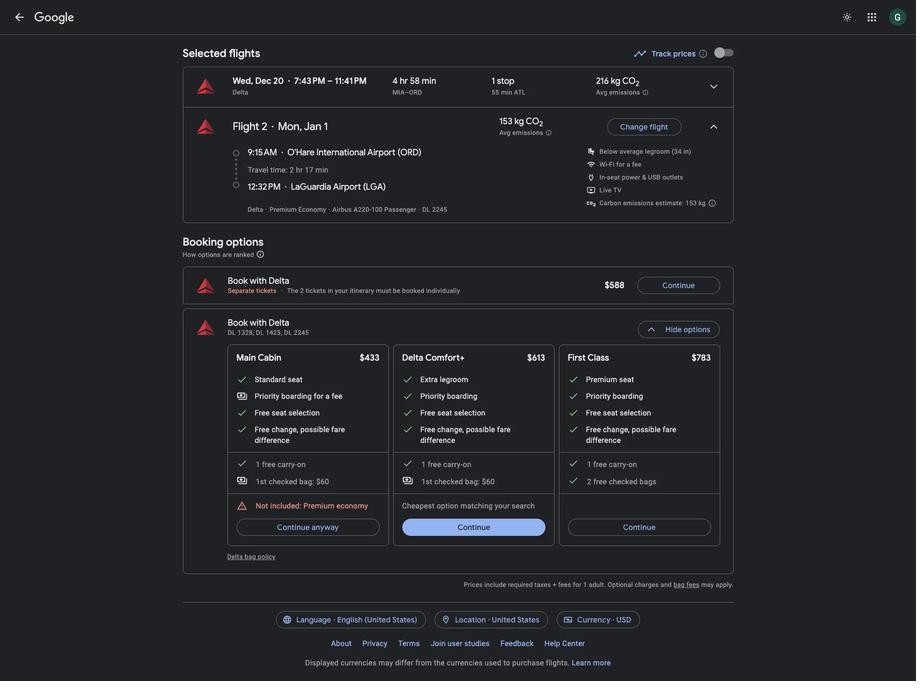 Task type: vqa. For each thing, say whether or not it's contained in the screenshot.
the Destination 350 Rhode Island St, San Francisco, CA 94103 field
no



Task type: locate. For each thing, give the bounding box(es) containing it.
1 1 free carry-on from the left
[[256, 461, 306, 469]]

1 horizontal spatial tickets
[[306, 287, 326, 295]]

wi-
[[600, 161, 609, 168]]

2 horizontal spatial min
[[501, 89, 512, 96]]

with for book with delta dl 1328, dl 1423, dl 2245
[[250, 318, 267, 329]]

1 carry- from the left
[[278, 461, 297, 469]]

legroom down comfort+
[[440, 376, 468, 384]]

1 $60 from the left
[[316, 478, 329, 486]]

2 horizontal spatial possible
[[632, 426, 661, 434]]

0 horizontal spatial on
[[297, 461, 306, 469]]

hr left "17"
[[296, 166, 303, 174]]

1st up cheapest
[[422, 478, 432, 486]]

carry- up included:
[[278, 461, 297, 469]]

continue inside button
[[277, 523, 310, 533]]

difference for class
[[586, 436, 621, 445]]

bag right the and
[[674, 582, 685, 589]]

delta down wed,
[[233, 89, 248, 96]]

2 horizontal spatial free change, possible fare difference
[[586, 426, 677, 445]]

dl left 2245
[[284, 329, 292, 337]]

1 horizontal spatial currencies
[[447, 659, 483, 668]]

2 horizontal spatial selection
[[620, 409, 651, 418]]

2 horizontal spatial kg
[[699, 200, 706, 207]]

0 horizontal spatial kg
[[515, 116, 524, 127]]

1 horizontal spatial 1st checked bag: $60
[[422, 478, 495, 486]]

continue for continue 'button' above "hide options" 'dropdown button'
[[663, 281, 695, 291]]

1 book from the top
[[228, 276, 248, 287]]

selection for class
[[620, 409, 651, 418]]

1 difference from the left
[[255, 436, 290, 445]]

2 change, from the left
[[437, 426, 464, 434]]

on up '2 free checked bags'
[[629, 461, 637, 469]]

continue up "hide options" 'dropdown button'
[[663, 281, 695, 291]]

1 free carry-on up '2 free checked bags'
[[587, 461, 637, 469]]

0 horizontal spatial checked
[[269, 478, 297, 486]]

1 vertical spatial a
[[326, 392, 330, 401]]

1 vertical spatial kg
[[515, 116, 524, 127]]

1 horizontal spatial 153
[[686, 200, 697, 207]]

2 horizontal spatial boarding
[[613, 392, 643, 401]]

change, down priority boarding for a fee
[[272, 426, 299, 434]]

free up '2 free checked bags'
[[594, 461, 607, 469]]

kg right 216
[[611, 76, 621, 87]]

avg down 153 kg co 2
[[500, 129, 511, 137]]

1 selection from the left
[[289, 409, 320, 418]]

216
[[596, 76, 609, 87]]

1
[[492, 76, 495, 87], [324, 120, 328, 133], [256, 461, 260, 469], [422, 461, 426, 469], [587, 461, 592, 469], [583, 582, 587, 589]]

1 fare from the left
[[331, 426, 345, 434]]

delta comfort+
[[402, 353, 465, 364]]

avg emissions down 153 kg co 2
[[500, 129, 543, 137]]

carry-
[[278, 461, 297, 469], [443, 461, 463, 469], [609, 461, 629, 469]]

currencies down join user studies
[[447, 659, 483, 668]]

feedback
[[501, 640, 534, 648]]

1 dl from the left
[[228, 329, 236, 337]]

first checked bag costs 60 us dollars element up included:
[[236, 476, 329, 487]]

selection for comfort+
[[454, 409, 486, 418]]

bag: up not included: premium economy on the bottom of the page
[[299, 478, 314, 486]]

priority boarding down extra legroom
[[420, 392, 478, 401]]

tickets left in on the top of the page
[[306, 287, 326, 295]]

0 horizontal spatial fees
[[558, 582, 571, 589]]

continue down included:
[[277, 523, 310, 533]]

main content
[[183, 0, 734, 590]]

extra
[[420, 376, 438, 384]]

1 fees from the left
[[558, 582, 571, 589]]

usb
[[648, 174, 661, 181]]

1 priority from the left
[[255, 392, 279, 401]]

kg for 216
[[611, 76, 621, 87]]

1 horizontal spatial 1 free carry-on
[[422, 461, 472, 469]]

3 1 free carry-on from the left
[[587, 461, 637, 469]]

priority boarding
[[420, 392, 478, 401], [586, 392, 643, 401]]

0 horizontal spatial min
[[316, 166, 328, 174]]

$613
[[527, 353, 545, 364]]

for
[[616, 161, 625, 168], [314, 392, 324, 401], [573, 582, 582, 589]]

153 right estimate:
[[686, 200, 697, 207]]

airport
[[368, 147, 396, 158], [333, 182, 361, 193]]

1 vertical spatial –
[[405, 89, 409, 96]]

1st for cabin
[[256, 478, 267, 486]]

on
[[297, 461, 306, 469], [463, 461, 472, 469], [629, 461, 637, 469]]

2 $60 from the left
[[482, 478, 495, 486]]

change, for delta comfort+
[[437, 426, 464, 434]]

free seat selection for first class
[[586, 409, 651, 418]]

change, down 'premium seat'
[[603, 426, 630, 434]]

co inside 216 kg co 2
[[622, 76, 636, 87]]

1 horizontal spatial on
[[463, 461, 472, 469]]

dl right 1328,
[[256, 329, 264, 337]]

2 carry- from the left
[[443, 461, 463, 469]]

1 horizontal spatial carry-
[[443, 461, 463, 469]]

avg
[[596, 89, 608, 96], [500, 129, 511, 137]]

0 vertical spatial may
[[702, 582, 714, 589]]

0 horizontal spatial a
[[326, 392, 330, 401]]

co for 153 kg co
[[526, 116, 539, 127]]

2 on from the left
[[463, 461, 472, 469]]

fees right '+'
[[558, 582, 571, 589]]

with inside book with delta dl 1328, dl 1423, dl 2245
[[250, 318, 267, 329]]

priority boarding for class
[[586, 392, 643, 401]]

2 1st from the left
[[422, 478, 432, 486]]

co inside 153 kg co 2
[[526, 116, 539, 127]]

free for comfort+
[[428, 461, 441, 469]]

continue button
[[638, 273, 720, 299], [402, 515, 545, 541], [568, 515, 711, 541]]

continue down bags
[[623, 523, 656, 533]]

1423,
[[266, 329, 282, 337]]

states)
[[392, 616, 417, 625]]

2 bag: from the left
[[465, 478, 480, 486]]

1 horizontal spatial priority
[[420, 392, 445, 401]]

on up not included: premium economy on the bottom of the page
[[297, 461, 306, 469]]

2 horizontal spatial priority
[[586, 392, 611, 401]]

currencies down privacy
[[341, 659, 377, 668]]

0 horizontal spatial 1 free carry-on
[[256, 461, 306, 469]]

itinerary
[[350, 287, 374, 295]]

1 free change, possible fare difference from the left
[[255, 426, 345, 445]]

travel time: 2 hr 17 min
[[248, 166, 328, 174]]

2 checked from the left
[[434, 478, 463, 486]]

1 possible from the left
[[300, 426, 329, 434]]

1 horizontal spatial hr
[[400, 76, 408, 87]]

terms link
[[393, 635, 425, 653]]

flight on wednesday, december 20. leaves miami international airport at 7:43 pm on wednesday, december 20 and arrives at o'hare international airport at 11:41 pm on wednesday, december 20. element
[[233, 76, 367, 87]]

1 checked from the left
[[269, 478, 297, 486]]

total duration 4 hr 58 min. element
[[393, 76, 492, 88]]

1 horizontal spatial avg
[[596, 89, 608, 96]]

below
[[600, 148, 618, 155]]

1st up not
[[256, 478, 267, 486]]

1 first checked bag costs 60 us dollars element from the left
[[236, 476, 329, 487]]

free seat selection down 'premium seat'
[[586, 409, 651, 418]]

options
[[226, 236, 264, 249], [198, 251, 221, 259], [684, 325, 711, 335]]

1 horizontal spatial priority boarding
[[586, 392, 643, 401]]

2 selection from the left
[[454, 409, 486, 418]]

possible for delta comfort+
[[466, 426, 495, 434]]

1 free carry-on
[[256, 461, 306, 469], [422, 461, 472, 469], [587, 461, 637, 469]]

1 free seat selection from the left
[[255, 409, 320, 418]]

$60 for comfort+
[[482, 478, 495, 486]]

1 horizontal spatial options
[[226, 236, 264, 249]]

checked up option
[[434, 478, 463, 486]]

tickets down book with delta
[[256, 287, 277, 295]]

booking
[[183, 236, 224, 249]]

selection for cabin
[[289, 409, 320, 418]]

not included: premium economy
[[256, 502, 368, 511]]

free seat selection down extra legroom
[[420, 409, 486, 418]]

2 inside 216 kg co 2
[[636, 79, 640, 88]]

1st
[[256, 478, 267, 486], [422, 478, 432, 486]]

united states
[[492, 616, 540, 625]]

0 horizontal spatial hr
[[296, 166, 303, 174]]

emissions down 153 kg co 2
[[513, 129, 543, 137]]

mia
[[393, 89, 405, 96]]

avg emissions
[[596, 89, 640, 96], [500, 129, 543, 137]]

2 horizontal spatial dl
[[284, 329, 292, 337]]

options for booking
[[226, 236, 264, 249]]

kg inside 216 kg co 2
[[611, 76, 621, 87]]

delta bag policy
[[227, 554, 276, 561]]

first checked bag costs 60 us dollars element up option
[[402, 476, 495, 487]]

kg for 153
[[515, 116, 524, 127]]

possible for main cabin
[[300, 426, 329, 434]]

2 horizontal spatial for
[[616, 161, 625, 168]]

1 change, from the left
[[272, 426, 299, 434]]

3 free seat selection from the left
[[586, 409, 651, 418]]

153 inside 153 kg co 2
[[500, 116, 513, 127]]

0 horizontal spatial free seat selection
[[255, 409, 320, 418]]

1st checked bag: $60 up included:
[[256, 478, 329, 486]]

2 vertical spatial emissions
[[623, 200, 654, 207]]

1 horizontal spatial free change, possible fare difference
[[420, 426, 511, 445]]

wed, dec 20
[[233, 76, 284, 87]]

kg right estimate:
[[699, 200, 706, 207]]

1 vertical spatial  image
[[266, 206, 267, 214]]

change, down extra legroom
[[437, 426, 464, 434]]

 image
[[288, 76, 290, 87], [418, 206, 420, 214]]

1 bag: from the left
[[299, 478, 314, 486]]

premium inside list
[[270, 206, 297, 214]]

3 free change, possible fare difference from the left
[[586, 426, 677, 445]]

1 horizontal spatial bag
[[674, 582, 685, 589]]

3 difference from the left
[[586, 436, 621, 445]]

1 horizontal spatial premium
[[303, 502, 335, 511]]

for inside list
[[616, 161, 625, 168]]

flight
[[233, 120, 259, 133]]

your left search
[[495, 502, 510, 511]]

continue for continue 'button' below matching
[[457, 523, 490, 533]]

cheapest option matching your search
[[402, 502, 535, 511]]

0 vertical spatial your
[[335, 287, 348, 295]]

bag: for cabin
[[299, 478, 314, 486]]

priority down 'premium seat'
[[586, 392, 611, 401]]

1 vertical spatial 153
[[686, 200, 697, 207]]

2 boarding from the left
[[447, 392, 478, 401]]

jan
[[304, 120, 321, 133]]

 image for premium economy
[[266, 206, 267, 214]]

0 horizontal spatial avg emissions
[[500, 129, 543, 137]]

1 horizontal spatial may
[[702, 582, 714, 589]]

153 down 1 stop 55 min atl
[[500, 116, 513, 127]]

2 horizontal spatial change,
[[603, 426, 630, 434]]

1 horizontal spatial 1st
[[422, 478, 432, 486]]

english (united states)
[[337, 616, 417, 625]]

0 horizontal spatial –
[[327, 76, 333, 87]]

list containing flight 2
[[183, 67, 733, 223]]

possible for first class
[[632, 426, 661, 434]]

about
[[331, 640, 352, 648]]

1 free carry-on up option
[[422, 461, 472, 469]]

main
[[236, 353, 256, 364]]

your right in on the top of the page
[[335, 287, 348, 295]]

first checked bag costs 60 us dollars element
[[236, 476, 329, 487], [402, 476, 495, 487]]

change, for main cabin
[[272, 426, 299, 434]]

1 horizontal spatial min
[[422, 76, 436, 87]]

go back image
[[13, 11, 26, 24]]

1 vertical spatial  image
[[418, 206, 420, 214]]

0 vertical spatial –
[[327, 76, 333, 87]]

avg emissions down 216 kg co 2
[[596, 89, 640, 96]]

1 horizontal spatial kg
[[611, 76, 621, 87]]

options for how
[[198, 251, 221, 259]]

free left bags
[[594, 478, 607, 486]]

3 checked from the left
[[609, 478, 638, 486]]

1 horizontal spatial $60
[[482, 478, 495, 486]]

charges
[[635, 582, 659, 589]]

3 on from the left
[[629, 461, 637, 469]]

the
[[434, 659, 445, 668]]

bag left policy
[[245, 554, 256, 561]]

 image right 20
[[288, 76, 290, 87]]

tv
[[613, 187, 622, 194]]

checked left bags
[[609, 478, 638, 486]]

avg down 216
[[596, 89, 608, 96]]

1 horizontal spatial legroom
[[645, 148, 670, 155]]

0 vertical spatial a
[[627, 161, 630, 168]]

layover (1 of 1) is a 55 min layover at hartsfield-jackson atlanta international airport in atlanta. element
[[492, 88, 591, 97]]

book with delta dl 1328, dl 1423, dl 2245
[[228, 318, 309, 337]]

laguardia airport (lga)
[[291, 182, 386, 193]]

options down the booking
[[198, 251, 221, 259]]

3 boarding from the left
[[613, 392, 643, 401]]

bag fees button
[[674, 582, 700, 589]]

may
[[702, 582, 714, 589], [379, 659, 393, 668]]

 image down "12:32 pm" text field
[[266, 206, 267, 214]]

0 vertical spatial hr
[[400, 76, 408, 87]]

1 priority boarding from the left
[[420, 392, 478, 401]]

tickets
[[256, 287, 277, 295], [306, 287, 326, 295]]

selection down 'premium seat'
[[620, 409, 651, 418]]

airport up "airbus"
[[333, 182, 361, 193]]

0 horizontal spatial tickets
[[256, 287, 277, 295]]

0 horizontal spatial legroom
[[440, 376, 468, 384]]

2 vertical spatial options
[[684, 325, 711, 335]]

selection down extra legroom
[[454, 409, 486, 418]]

first checked bag costs 60 us dollars element for main cabin
[[236, 476, 329, 487]]

1 vertical spatial your
[[495, 502, 510, 511]]

free change, possible fare difference for cabin
[[255, 426, 345, 445]]

united
[[492, 616, 516, 625]]

1 horizontal spatial a
[[627, 161, 630, 168]]

fare for $433
[[331, 426, 345, 434]]

1 up the 55
[[492, 76, 495, 87]]

1 vertical spatial options
[[198, 251, 221, 259]]

2 fare from the left
[[497, 426, 511, 434]]

2 priority boarding from the left
[[586, 392, 643, 401]]

checked for main cabin
[[269, 478, 297, 486]]

prices include required taxes + fees for 1 adult. optional charges and bag fees may apply.
[[464, 582, 734, 589]]

2 vertical spatial kg
[[699, 200, 706, 207]]

delta up 'extra'
[[402, 353, 424, 364]]

1st checked bag: $60 up cheapest option matching your search
[[422, 478, 495, 486]]

book up separate
[[228, 276, 248, 287]]

min inside 4 hr 58 min mia – ord
[[422, 76, 436, 87]]

1 boarding from the left
[[281, 392, 312, 401]]

list
[[183, 67, 733, 223]]

1 free carry-on for first class
[[587, 461, 637, 469]]

min right 58
[[422, 76, 436, 87]]

on for cabin
[[297, 461, 306, 469]]

0 vertical spatial avg
[[596, 89, 608, 96]]

None text field
[[672, 0, 734, 43]]

0 vertical spatial emissions
[[609, 89, 640, 96]]

0 horizontal spatial selection
[[289, 409, 320, 418]]

1 horizontal spatial co
[[622, 76, 636, 87]]

min inside 1 stop 55 min atl
[[501, 89, 512, 96]]

2 difference from the left
[[420, 436, 455, 445]]

0 horizontal spatial boarding
[[281, 392, 312, 401]]

153
[[500, 116, 513, 127], [686, 200, 697, 207]]

0 horizontal spatial for
[[314, 392, 324, 401]]

1 1st from the left
[[256, 478, 267, 486]]

options up ranked
[[226, 236, 264, 249]]

1 1st checked bag: $60 from the left
[[256, 478, 329, 486]]

2 free change, possible fare difference from the left
[[420, 426, 511, 445]]

prices
[[464, 582, 483, 589]]

studies
[[465, 640, 490, 648]]

included:
[[270, 502, 301, 511]]

laguardia
[[291, 182, 331, 193]]

 image
[[272, 121, 274, 133], [266, 206, 267, 214]]

1 free carry-on for main cabin
[[256, 461, 306, 469]]

1 currencies from the left
[[341, 659, 377, 668]]

priority for comfort+
[[420, 392, 445, 401]]

bag: for comfort+
[[465, 478, 480, 486]]

0 horizontal spatial possible
[[300, 426, 329, 434]]

1 vertical spatial legroom
[[440, 376, 468, 384]]

1 passenger, change number of passengers. image
[[254, 16, 335, 42]]

avg emissions for 153
[[500, 129, 543, 137]]

0 vertical spatial co
[[622, 76, 636, 87]]

apply.
[[716, 582, 734, 589]]

2 horizontal spatial fare
[[663, 426, 677, 434]]

fees right the and
[[687, 582, 700, 589]]

options inside 'dropdown button'
[[684, 325, 711, 335]]

usd
[[617, 616, 632, 625]]

free seat selection down priority boarding for a fee
[[255, 409, 320, 418]]

1 with from the top
[[250, 276, 267, 287]]

588 US dollars text field
[[605, 280, 625, 291]]

continue anyway
[[277, 523, 339, 533]]

58
[[410, 76, 420, 87]]

3 selection from the left
[[620, 409, 651, 418]]

policy
[[258, 554, 276, 561]]

17
[[305, 166, 314, 174]]

1 horizontal spatial free seat selection
[[420, 409, 486, 418]]

fees
[[558, 582, 571, 589], [687, 582, 700, 589]]

1 vertical spatial avg
[[500, 129, 511, 137]]

on up cheapest option matching your search
[[463, 461, 472, 469]]

0 horizontal spatial carry-
[[278, 461, 297, 469]]

bag:
[[299, 478, 314, 486], [465, 478, 480, 486]]

live
[[600, 187, 612, 194]]

boarding down 'premium seat'
[[613, 392, 643, 401]]

boarding for delta comfort+
[[447, 392, 478, 401]]

bag: up cheapest option matching your search
[[465, 478, 480, 486]]

 image left the dl 2245
[[418, 206, 420, 214]]

your
[[335, 287, 348, 295], [495, 502, 510, 511]]

learn more about booking options image
[[256, 250, 265, 259]]

fi
[[609, 161, 615, 168]]

may left apply.
[[702, 582, 714, 589]]

main content containing selected flights
[[183, 0, 734, 590]]

boarding down extra legroom
[[447, 392, 478, 401]]

how
[[183, 251, 196, 259]]

2 free seat selection from the left
[[420, 409, 486, 418]]

1 horizontal spatial  image
[[272, 121, 274, 133]]

2 possible from the left
[[466, 426, 495, 434]]

1 on from the left
[[297, 461, 306, 469]]

book up 1328,
[[228, 318, 248, 329]]

kg inside 153 kg co 2
[[515, 116, 524, 127]]

difference for comfort+
[[420, 436, 455, 445]]

kg down atl
[[515, 116, 524, 127]]

options right hide
[[684, 325, 711, 335]]

boarding for main cabin
[[281, 392, 312, 401]]

0 horizontal spatial currencies
[[341, 659, 377, 668]]

0 vertical spatial fee
[[632, 161, 642, 168]]

free up option
[[428, 461, 441, 469]]

checked up included:
[[269, 478, 297, 486]]

options for hide
[[684, 325, 711, 335]]

not
[[256, 502, 268, 511]]

co for 216 kg co
[[622, 76, 636, 87]]

international
[[317, 147, 366, 158]]

1 vertical spatial may
[[379, 659, 393, 668]]

2 with from the top
[[250, 318, 267, 329]]

adult.
[[589, 582, 606, 589]]

learn more about tracked prices image
[[698, 49, 708, 59]]

1 up not
[[256, 461, 260, 469]]

1 horizontal spatial –
[[405, 89, 409, 96]]

1 vertical spatial hr
[[296, 166, 303, 174]]

0 vertical spatial bag
[[245, 554, 256, 561]]

book inside book with delta dl 1328, dl 1423, dl 2245
[[228, 318, 248, 329]]

1 vertical spatial co
[[526, 116, 539, 127]]

include
[[485, 582, 506, 589]]

3 possible from the left
[[632, 426, 661, 434]]

1 vertical spatial premium
[[586, 376, 617, 384]]

carry- for main cabin
[[278, 461, 297, 469]]

2 tickets from the left
[[306, 287, 326, 295]]

premium left economy
[[270, 206, 297, 214]]

difference
[[255, 436, 290, 445], [420, 436, 455, 445], [586, 436, 621, 445]]

premium down class
[[586, 376, 617, 384]]

min right "17"
[[316, 166, 328, 174]]

economy
[[299, 206, 326, 214]]

are
[[222, 251, 232, 259]]

0 horizontal spatial change,
[[272, 426, 299, 434]]

Arrival time: 11:41 PM. text field
[[335, 76, 367, 87]]

book for book with delta
[[228, 276, 248, 287]]

emissions down 216 kg co 2
[[609, 89, 640, 96]]

$588
[[605, 280, 625, 291]]

boarding down standard seat at the left of the page
[[281, 392, 312, 401]]

learn more about booking options element
[[256, 249, 265, 260]]

4
[[393, 76, 398, 87]]

Arrival time: 12:32 PM. text field
[[248, 182, 281, 193]]

1 vertical spatial min
[[501, 89, 512, 96]]

Flight numbers DL 1328, DL 1423, DL 2245 text field
[[228, 329, 309, 337]]

min down 1 stop flight. element
[[501, 89, 512, 96]]

1 horizontal spatial bag:
[[465, 478, 480, 486]]

2 horizontal spatial checked
[[609, 478, 638, 486]]

3 change, from the left
[[603, 426, 630, 434]]

1 free carry-on up included:
[[256, 461, 306, 469]]

first class
[[568, 353, 609, 364]]

3 priority from the left
[[586, 392, 611, 401]]

2 1st checked bag: $60 from the left
[[422, 478, 495, 486]]

co right 216
[[622, 76, 636, 87]]

Departure time: 7:43 PM. text field
[[294, 76, 325, 87]]

55
[[492, 89, 499, 96]]

airport left (ord)
[[368, 147, 396, 158]]

checked
[[269, 478, 297, 486], [434, 478, 463, 486], [609, 478, 638, 486]]

average
[[620, 148, 643, 155]]

3 fare from the left
[[663, 426, 677, 434]]

2 first checked bag costs 60 us dollars element from the left
[[402, 476, 495, 487]]

with up separate tickets
[[250, 276, 267, 287]]

1 vertical spatial emissions
[[513, 129, 543, 137]]

2 horizontal spatial on
[[629, 461, 637, 469]]

Departure time: 9:15 AM. text field
[[248, 147, 277, 158]]

3 carry- from the left
[[609, 461, 629, 469]]

continue down matching
[[457, 523, 490, 533]]

optional
[[608, 582, 633, 589]]

delta up the
[[269, 276, 289, 287]]

1 horizontal spatial change,
[[437, 426, 464, 434]]

may left differ
[[379, 659, 393, 668]]

2 priority from the left
[[420, 392, 445, 401]]

2 horizontal spatial 1 free carry-on
[[587, 461, 637, 469]]

co down layover (1 of 1) is a 55 min layover at hartsfield-jackson atlanta international airport in atlanta. element
[[526, 116, 539, 127]]

premium up anyway
[[303, 502, 335, 511]]

1st for comfort+
[[422, 478, 432, 486]]

ranked
[[234, 251, 254, 259]]

2
[[636, 79, 640, 88], [539, 120, 543, 129], [262, 120, 267, 133], [290, 166, 294, 174], [300, 287, 304, 295], [587, 478, 592, 486]]

0 vertical spatial min
[[422, 76, 436, 87]]

carry- up option
[[443, 461, 463, 469]]

track
[[652, 49, 672, 59]]

1 horizontal spatial selection
[[454, 409, 486, 418]]

2 vertical spatial min
[[316, 166, 328, 174]]

selection down priority boarding for a fee
[[289, 409, 320, 418]]

delta up 1423,
[[269, 318, 289, 329]]

0 horizontal spatial 153
[[500, 116, 513, 127]]

checked for delta comfort+
[[434, 478, 463, 486]]

dl left 1328,
[[228, 329, 236, 337]]

priority down standard
[[255, 392, 279, 401]]

1 right "jan"
[[324, 120, 328, 133]]

0 vertical spatial with
[[250, 276, 267, 287]]

2 book from the top
[[228, 318, 248, 329]]

hr right 4
[[400, 76, 408, 87]]

2 1 free carry-on from the left
[[422, 461, 472, 469]]

1 vertical spatial for
[[314, 392, 324, 401]]



Task type: describe. For each thing, give the bounding box(es) containing it.
2 vertical spatial for
[[573, 582, 582, 589]]

hr inside 4 hr 58 min mia – ord
[[400, 76, 408, 87]]

emissions for 216 kg co
[[609, 89, 640, 96]]

2 currencies from the left
[[447, 659, 483, 668]]

terms
[[398, 640, 420, 648]]

o'hare international airport (ord)
[[287, 147, 422, 158]]

time:
[[270, 166, 288, 174]]

0 horizontal spatial  image
[[288, 76, 290, 87]]

continue button up "hide options" 'dropdown button'
[[638, 273, 720, 299]]

hide options button
[[638, 317, 720, 343]]

difference for cabin
[[255, 436, 290, 445]]

below average legroom (34 in)
[[600, 148, 691, 155]]

fare for $613
[[497, 426, 511, 434]]

change, for first class
[[603, 426, 630, 434]]

(ord)
[[398, 147, 422, 158]]

fare for $783
[[663, 426, 677, 434]]

a for wi-fi for a fee
[[627, 161, 630, 168]]

free for class
[[594, 461, 607, 469]]

in)
[[684, 148, 691, 155]]

with for book with delta
[[250, 276, 267, 287]]

bags
[[640, 478, 657, 486]]

on for comfort+
[[463, 461, 472, 469]]

carbon emissions estimate: 153 kg
[[600, 200, 706, 207]]

1st checked bag: $60 for main cabin
[[256, 478, 329, 486]]

1 horizontal spatial  image
[[418, 206, 420, 214]]

delta down 12:32 pm
[[248, 206, 263, 214]]

continue for continue 'button' under bags
[[623, 523, 656, 533]]

0 vertical spatial legroom
[[645, 148, 670, 155]]

(34
[[672, 148, 682, 155]]

separate
[[228, 287, 255, 295]]

$60 for cabin
[[316, 478, 329, 486]]

selected
[[183, 47, 227, 60]]

first
[[568, 353, 586, 364]]

1 left adult.
[[583, 582, 587, 589]]

dl 2245
[[422, 206, 447, 214]]

a220-
[[354, 206, 371, 214]]

language
[[296, 616, 331, 625]]

delta left policy
[[227, 554, 243, 561]]

flights
[[229, 47, 260, 60]]

track prices
[[652, 49, 696, 59]]

delta inside book with delta dl 1328, dl 1423, dl 2245
[[269, 318, 289, 329]]

1 up cheapest
[[422, 461, 426, 469]]

learn more link
[[572, 659, 611, 668]]

free seat selection for main cabin
[[255, 409, 320, 418]]

+
[[553, 582, 557, 589]]

for for boarding
[[314, 392, 324, 401]]

flight 2
[[233, 120, 267, 133]]

free change, possible fare difference for comfort+
[[420, 426, 511, 445]]

carbon emissions estimate: 153 kilograms element
[[600, 200, 706, 207]]

prices
[[674, 49, 696, 59]]

1 tickets from the left
[[256, 287, 277, 295]]

airbus a220-100 passenger
[[332, 206, 416, 214]]

purchase
[[512, 659, 544, 668]]

continue button down bags
[[568, 515, 711, 541]]

the
[[287, 287, 298, 295]]

atl
[[514, 89, 526, 96]]

216 kg co 2
[[596, 76, 640, 88]]

used
[[485, 659, 501, 668]]

0 horizontal spatial bag
[[245, 554, 256, 561]]

1 up '2 free checked bags'
[[587, 461, 592, 469]]

be
[[393, 287, 401, 295]]

english
[[337, 616, 363, 625]]

may inside main content
[[702, 582, 714, 589]]

min for 1 stop
[[501, 89, 512, 96]]

0 horizontal spatial may
[[379, 659, 393, 668]]

the 2 tickets in your itinerary must be booked individually
[[287, 287, 460, 295]]

7:43 pm
[[294, 76, 325, 87]]

travel
[[248, 166, 269, 174]]

comfort+
[[425, 353, 465, 364]]

taxes
[[535, 582, 551, 589]]

3 dl from the left
[[284, 329, 292, 337]]

– inside 4 hr 58 min mia – ord
[[405, 89, 409, 96]]

premium for premium seat
[[586, 376, 617, 384]]

option
[[437, 502, 459, 511]]

avg for 216
[[596, 89, 608, 96]]

carry- for first class
[[609, 461, 629, 469]]

1 free carry-on for delta comfort+
[[422, 461, 472, 469]]

change appearance image
[[835, 4, 860, 30]]

change flight
[[620, 122, 669, 132]]

fee for priority boarding for a fee
[[332, 392, 343, 401]]

premium for premium economy
[[270, 206, 297, 214]]

economy
[[337, 502, 368, 511]]

live tv
[[600, 187, 622, 194]]

2245
[[294, 329, 309, 337]]

join user studies
[[431, 640, 490, 648]]

2 dl from the left
[[256, 329, 264, 337]]

100
[[371, 206, 383, 214]]

&
[[642, 174, 647, 181]]

avg emissions for 216
[[596, 89, 640, 96]]

1st checked bag: $60 for delta comfort+
[[422, 478, 495, 486]]

$433
[[360, 353, 380, 364]]

flight details. flight on wednesday, december 20. leaves miami international airport at 7:43 pm on wednesday, december 20 and arrives at o'hare international airport at 11:41 pm on wednesday, december 20. image
[[701, 74, 727, 100]]

continue button down matching
[[402, 515, 545, 541]]

1 vertical spatial airport
[[333, 182, 361, 193]]

cabin
[[258, 353, 282, 364]]

continue anyway button
[[236, 515, 380, 541]]

first checked bag costs 60 us dollars element for delta comfort+
[[402, 476, 495, 487]]

book for book with delta dl 1328, dl 1423, dl 2245
[[228, 318, 248, 329]]

1 horizontal spatial airport
[[368, 147, 396, 158]]

free seat selection for delta comfort+
[[420, 409, 486, 418]]

free change, possible fare difference for class
[[586, 426, 677, 445]]

standard
[[255, 376, 286, 384]]

in
[[328, 287, 333, 295]]

priority boarding for a fee
[[255, 392, 343, 401]]

currency
[[577, 616, 611, 625]]

emissions for 153 kg co
[[513, 129, 543, 137]]

main cabin
[[236, 353, 282, 364]]

from
[[416, 659, 432, 668]]

9:15 am
[[248, 147, 277, 158]]

required
[[508, 582, 533, 589]]

selected flights
[[183, 47, 260, 60]]

to
[[503, 659, 510, 668]]

location
[[455, 616, 486, 625]]

min for 4 hr 58 min
[[422, 76, 436, 87]]

 image for mon, jan 1
[[272, 121, 274, 133]]

and
[[661, 582, 672, 589]]

priority for cabin
[[255, 392, 279, 401]]

2 vertical spatial premium
[[303, 502, 335, 511]]

priority boarding for comfort+
[[420, 392, 478, 401]]

1 stop 55 min atl
[[492, 76, 526, 96]]

2 inside 153 kg co 2
[[539, 120, 543, 129]]

1 inside 1 stop 55 min atl
[[492, 76, 495, 87]]

list inside main content
[[183, 67, 733, 223]]

class
[[588, 353, 609, 364]]

on for class
[[629, 461, 637, 469]]

hide options
[[666, 325, 711, 335]]

wi-fi for a fee
[[600, 161, 642, 168]]

must
[[376, 287, 391, 295]]

boarding for first class
[[613, 392, 643, 401]]

help
[[545, 640, 560, 648]]

priority for class
[[586, 392, 611, 401]]

fee for wi-fi for a fee
[[632, 161, 642, 168]]

free for cabin
[[262, 461, 276, 469]]

carry- for delta comfort+
[[443, 461, 463, 469]]

avg for 153
[[500, 129, 511, 137]]

privacy link
[[357, 635, 393, 653]]

matching
[[461, 502, 493, 511]]

displayed currencies may differ from the currencies used to purchase flights. learn more
[[305, 659, 611, 668]]

1 horizontal spatial your
[[495, 502, 510, 511]]

privacy
[[363, 640, 388, 648]]

1 stop flight. element
[[492, 76, 515, 88]]

premium economy
[[270, 206, 326, 214]]

help center link
[[539, 635, 591, 653]]

differ
[[395, 659, 414, 668]]

search
[[512, 502, 535, 511]]

feedback link
[[495, 635, 539, 653]]

a for priority boarding for a fee
[[326, 392, 330, 401]]

0 horizontal spatial your
[[335, 287, 348, 295]]

for for fi
[[616, 161, 625, 168]]

individually
[[426, 287, 460, 295]]

states
[[517, 616, 540, 625]]

airbus
[[332, 206, 352, 214]]

booking options
[[183, 236, 264, 249]]

2 fees from the left
[[687, 582, 700, 589]]



